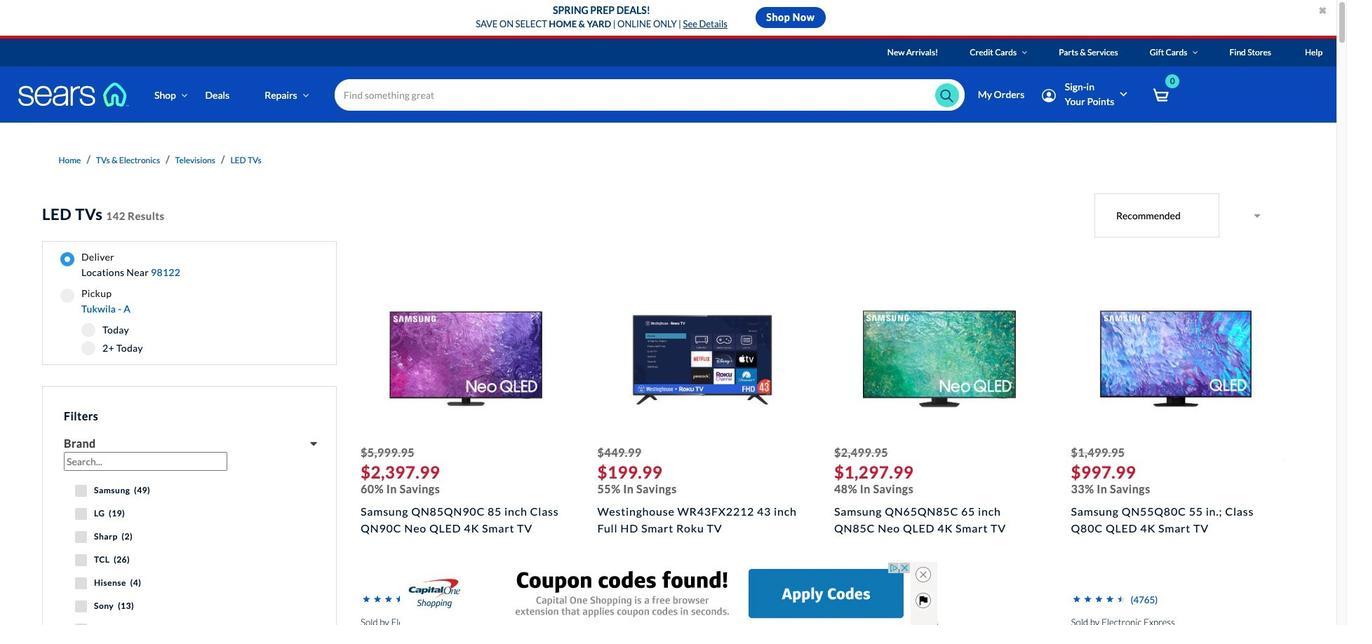Task type: locate. For each thing, give the bounding box(es) containing it.
None checkbox
[[75, 509, 87, 521], [75, 578, 87, 590], [75, 601, 87, 613], [75, 624, 87, 626], [75, 509, 87, 521], [75, 578, 87, 590], [75, 601, 87, 613], [75, 624, 87, 626]]

1 horizontal spatial angle down image
[[1022, 48, 1027, 57]]

2 horizontal spatial angle down image
[[1193, 48, 1198, 57]]

angle down image
[[181, 90, 188, 100]]

main content
[[0, 123, 1337, 626]]

rating slider
[[361, 591, 416, 612]]

banner
[[0, 39, 1347, 143]]

Search... text field
[[64, 453, 227, 471]]

westinghouse wr43fx2212 43 inch full hd smart roku tv image
[[626, 283, 779, 436]]

None checkbox
[[75, 486, 87, 497], [75, 532, 87, 544], [75, 555, 87, 567], [75, 486, 87, 497], [75, 532, 87, 544], [75, 555, 87, 567]]

angle down image
[[1022, 48, 1027, 57], [1193, 48, 1198, 57], [303, 90, 309, 100]]



Task type: describe. For each thing, give the bounding box(es) containing it.
0 horizontal spatial angle down image
[[303, 90, 309, 100]]

samsung qn55q80c 55 in.; class q80c qled 4k smart tv image
[[1100, 283, 1253, 436]]

Search text field
[[335, 79, 965, 111]]

home image
[[18, 82, 130, 107]]

samsung qn65qn85c 65 inch qn85c neo qled 4k smart tv image
[[863, 283, 1016, 436]]

view cart image
[[1153, 88, 1169, 103]]

advertisement element
[[400, 563, 910, 626]]

settings image
[[1042, 89, 1056, 102]]

samsung qn85qn90c 85 inch class qn90c neo qled 4k smart tv image
[[389, 283, 542, 436]]



Task type: vqa. For each thing, say whether or not it's contained in the screenshot.
212 Main 713-111V81BU Homcom Lift Chair for Elderly Power Lift Recliner Chair with Side Pocket & Remote Control for Living Room - Blue image
no



